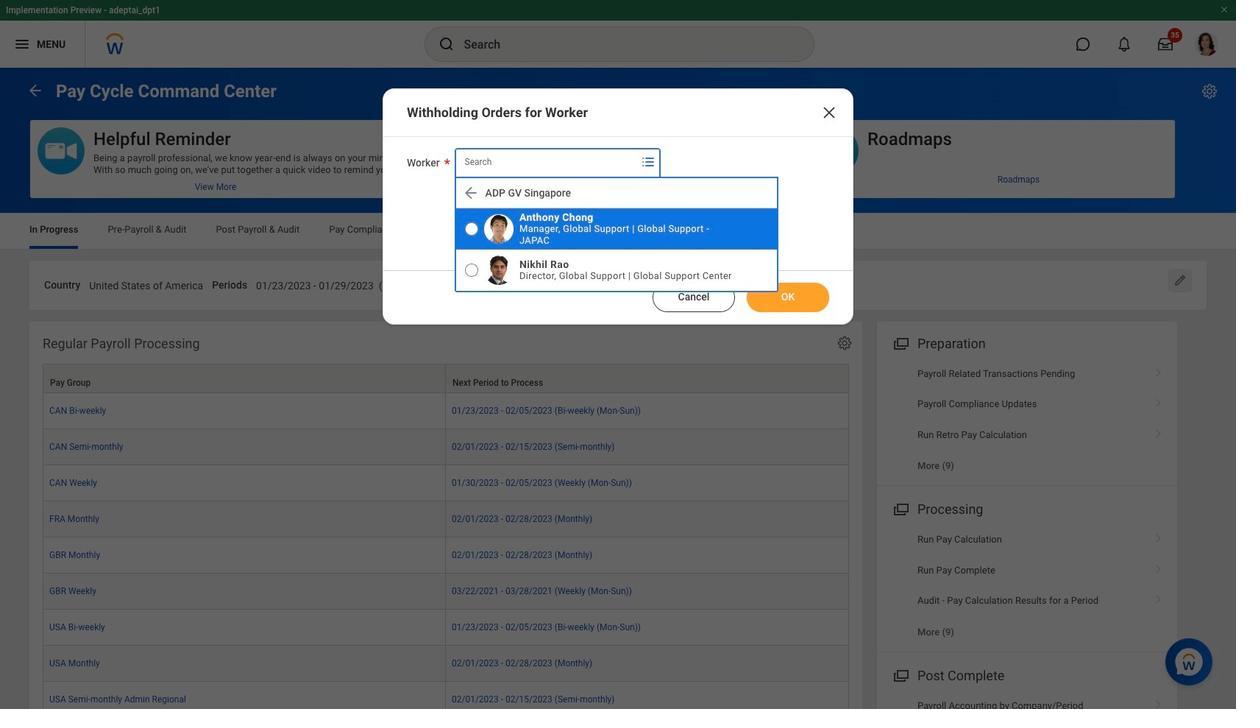 Task type: vqa. For each thing, say whether or not it's contained in the screenshot.
profile logan mcneil ELEMENT on the right
yes



Task type: locate. For each thing, give the bounding box(es) containing it.
4 chevron right image from the top
[[1150, 559, 1169, 574]]

notifications large image
[[1118, 37, 1132, 52]]

list
[[878, 358, 1178, 481], [878, 525, 1178, 647]]

2 vertical spatial menu group image
[[891, 665, 911, 685]]

2 list from the top
[[878, 525, 1178, 647]]

chevron right image
[[1150, 363, 1169, 378], [1150, 424, 1169, 439], [1150, 529, 1169, 544], [1150, 559, 1169, 574], [1150, 695, 1169, 709]]

main content
[[0, 68, 1237, 709]]

row
[[43, 364, 850, 393], [43, 393, 850, 429], [43, 429, 850, 465], [43, 465, 850, 501], [43, 501, 850, 537], [43, 537, 850, 573], [43, 573, 850, 610], [43, 610, 850, 646], [43, 646, 850, 682], [43, 682, 850, 709]]

6 row from the top
[[43, 537, 850, 573]]

edit image
[[1174, 273, 1188, 288]]

0 vertical spatial menu group image
[[891, 333, 911, 352]]

dialog
[[383, 88, 854, 325]]

menu group image for 5th chevron right image from the bottom of the page
[[891, 333, 911, 352]]

1 menu group image from the top
[[891, 333, 911, 352]]

search image
[[438, 35, 455, 53]]

chevron right image
[[1150, 393, 1169, 408], [1150, 590, 1169, 605]]

9 row from the top
[[43, 646, 850, 682]]

0 vertical spatial list
[[878, 358, 1178, 481]]

regular payroll processing element
[[29, 322, 863, 709]]

tab list
[[15, 214, 1222, 249]]

2 chevron right image from the top
[[1150, 590, 1169, 605]]

1 chevron right image from the top
[[1150, 363, 1169, 378]]

1 list from the top
[[878, 358, 1178, 481]]

anthony chong image
[[484, 214, 514, 244]]

1 vertical spatial list
[[878, 525, 1178, 647]]

1 row from the top
[[43, 364, 850, 393]]

close environment banner image
[[1221, 5, 1230, 14]]

1 vertical spatial chevron right image
[[1150, 590, 1169, 605]]

None text field
[[256, 271, 469, 297]]

banner
[[0, 0, 1237, 68]]

menu group image
[[891, 333, 911, 352], [891, 499, 911, 519], [891, 665, 911, 685]]

2 menu group image from the top
[[891, 499, 911, 519]]

arrow left image
[[462, 184, 480, 202]]

Search field
[[455, 149, 637, 175]]

list for the menu group image associated with 5th chevron right image from the bottom of the page
[[878, 358, 1178, 481]]

8 row from the top
[[43, 610, 850, 646]]

None text field
[[89, 271, 203, 297], [678, 271, 815, 297], [89, 271, 203, 297], [678, 271, 815, 297]]

configure this page image
[[1202, 82, 1219, 100]]

1 vertical spatial menu group image
[[891, 499, 911, 519]]

10 row from the top
[[43, 682, 850, 709]]

0 vertical spatial chevron right image
[[1150, 393, 1169, 408]]

list for the menu group image corresponding to third chevron right image
[[878, 525, 1178, 647]]



Task type: describe. For each thing, give the bounding box(es) containing it.
1 chevron right image from the top
[[1150, 393, 1169, 408]]

previous page image
[[27, 81, 44, 99]]

4 row from the top
[[43, 465, 850, 501]]

menu group image for third chevron right image
[[891, 499, 911, 519]]

3 menu group image from the top
[[891, 665, 911, 685]]

3 chevron right image from the top
[[1150, 529, 1169, 544]]

2 chevron right image from the top
[[1150, 424, 1169, 439]]

nikhil rao image
[[484, 255, 514, 285]]

prompts image
[[640, 153, 657, 171]]

2 row from the top
[[43, 393, 850, 429]]

3 row from the top
[[43, 429, 850, 465]]

x image
[[821, 104, 839, 121]]

5 row from the top
[[43, 501, 850, 537]]

7 row from the top
[[43, 573, 850, 610]]

inbox large image
[[1159, 37, 1174, 52]]

5 chevron right image from the top
[[1150, 695, 1169, 709]]

profile logan mcneil element
[[1187, 28, 1228, 60]]



